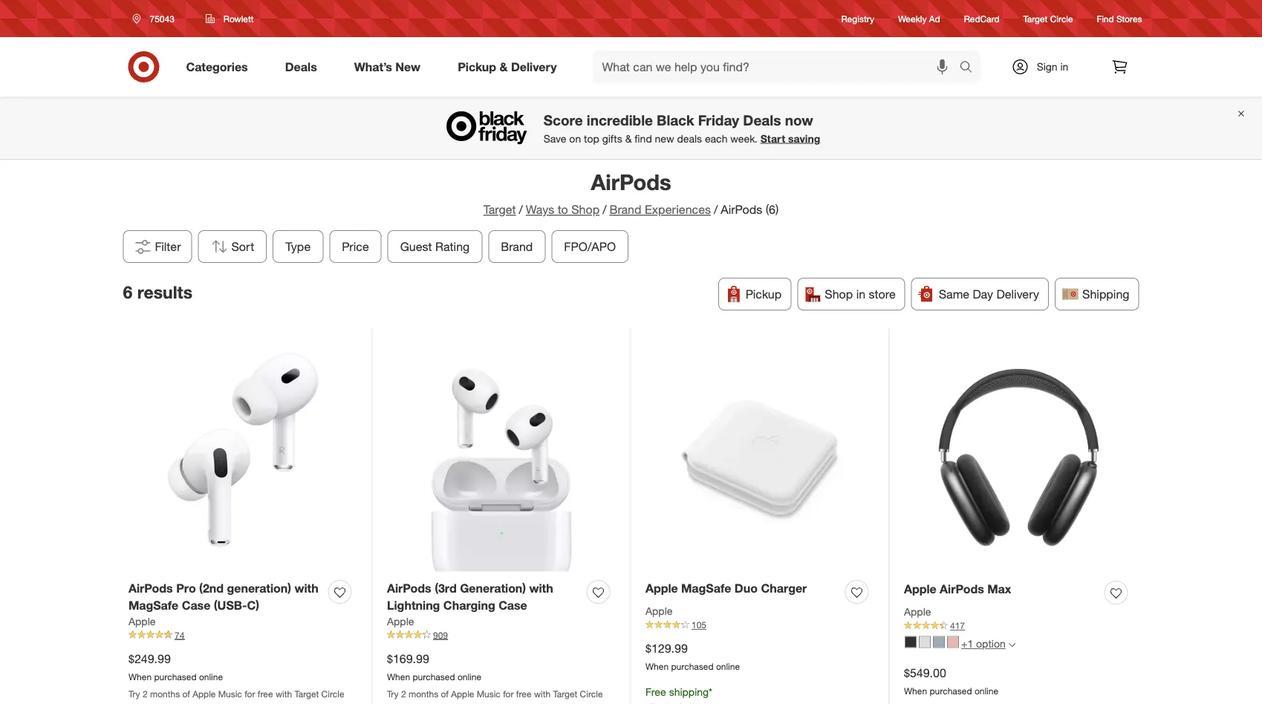 Task type: describe. For each thing, give the bounding box(es) containing it.
(6)
[[766, 202, 779, 217]]

purchased for $129.99
[[671, 661, 714, 672]]

save
[[544, 132, 566, 145]]

417
[[950, 620, 965, 631]]

75043
[[150, 13, 174, 24]]

experiences
[[645, 202, 711, 217]]

shop inside button
[[825, 287, 853, 301]]

circle for airpods (3rd generation) with lightning charging case
[[580, 688, 603, 699]]

weekly ad
[[898, 13, 940, 24]]

purchased for $549.00
[[930, 686, 972, 697]]

delivery for pickup & delivery
[[511, 59, 557, 74]]

sign in link
[[999, 51, 1092, 83]]

target link
[[483, 202, 516, 217]]

generation)
[[227, 581, 291, 596]]

74
[[175, 630, 184, 641]]

all colors + 1 more colors element
[[1009, 640, 1015, 648]]

909 link
[[387, 629, 616, 642]]

to
[[558, 202, 568, 217]]

price button
[[329, 230, 382, 263]]

deals link
[[272, 51, 336, 83]]

registry link
[[841, 12, 874, 25]]

brand experiences link
[[609, 202, 711, 217]]

for for $169.99
[[503, 688, 514, 699]]

3 / from the left
[[714, 202, 718, 217]]

shipping
[[1082, 287, 1129, 301]]

417 link
[[904, 619, 1134, 632]]

airpods left (6)
[[721, 202, 762, 217]]

$249.99 when purchased online try 2 months of apple music for free with target circle
[[129, 652, 344, 699]]

rowlett
[[223, 13, 254, 24]]

try for $249.99
[[129, 688, 140, 699]]

$249.99
[[129, 652, 171, 666]]

target inside airpods target / ways to shop / brand experiences / airpods (6)
[[483, 202, 516, 217]]

friday
[[698, 111, 739, 128]]

silver image
[[919, 636, 931, 648]]

generation)
[[460, 581, 526, 596]]

pickup & delivery link
[[445, 51, 575, 83]]

*
[[709, 685, 712, 698]]

105
[[692, 619, 706, 631]]

type
[[285, 239, 311, 254]]

black
[[657, 111, 694, 128]]

online for $549.00
[[975, 686, 998, 697]]

free for airpods pro (2nd generation) with magsafe case (usb‑c)
[[258, 688, 273, 699]]

start
[[760, 132, 785, 145]]

0 vertical spatial deals
[[285, 59, 317, 74]]

free shipping *
[[646, 685, 712, 698]]

target inside target circle "link"
[[1023, 13, 1048, 24]]

online for $169.99
[[458, 671, 481, 682]]

find
[[635, 132, 652, 145]]

fpo/apo button
[[551, 230, 629, 263]]

online for $129.99
[[716, 661, 740, 672]]

deals inside score incredible black friday deals now save on top gifts & find new deals each week. start saving
[[743, 111, 781, 128]]

sign
[[1037, 60, 1057, 73]]

apple airpods max
[[904, 582, 1011, 596]]

new
[[655, 132, 674, 145]]

2 / from the left
[[603, 202, 607, 217]]

shipping button
[[1055, 278, 1139, 310]]

$129.99
[[646, 641, 688, 656]]

when for $249.99
[[129, 671, 152, 682]]

airpods (3rd generation) with lightning charging case link
[[387, 580, 581, 614]]

apple link for airpods (3rd generation) with lightning charging case
[[387, 614, 414, 629]]

gifts
[[602, 132, 622, 145]]

apple magsafe duo charger link
[[646, 580, 807, 597]]

ways
[[526, 202, 554, 217]]

(3rd
[[435, 581, 457, 596]]

redcard link
[[964, 12, 1000, 25]]

same day delivery button
[[911, 278, 1049, 310]]

find stores link
[[1097, 12, 1142, 25]]

& inside score incredible black friday deals now save on top gifts & find new deals each week. start saving
[[625, 132, 632, 145]]

deals
[[677, 132, 702, 145]]

apple inside the $249.99 when purchased online try 2 months of apple music for free with target circle
[[193, 688, 216, 699]]

74 link
[[129, 629, 357, 642]]

of for $169.99
[[441, 688, 449, 699]]

months for $249.99
[[150, 688, 180, 699]]

pro
[[176, 581, 196, 596]]

music for $169.99
[[477, 688, 501, 699]]

airpods for airpods target / ways to shop / brand experiences / airpods (6)
[[591, 169, 671, 195]]

$549.00 when purchased online
[[904, 666, 998, 697]]

free for airpods (3rd generation) with lightning charging case
[[516, 688, 532, 699]]

charger
[[761, 581, 807, 596]]

target circle
[[1023, 13, 1073, 24]]

purchased for $169.99
[[413, 671, 455, 682]]

search button
[[953, 51, 988, 86]]

$169.99 when purchased online try 2 months of apple music for free with target circle
[[387, 652, 603, 699]]

weekly
[[898, 13, 927, 24]]

with inside the $249.99 when purchased online try 2 months of apple music for free with target circle
[[276, 688, 292, 699]]

each
[[705, 132, 728, 145]]

pickup & delivery
[[458, 59, 557, 74]]

75043 button
[[123, 5, 190, 32]]

pickup for pickup
[[746, 287, 782, 301]]

same
[[939, 287, 969, 301]]

categories link
[[173, 51, 266, 83]]

apple link for apple magsafe duo charger
[[646, 604, 673, 619]]

registry
[[841, 13, 874, 24]]

categories
[[186, 59, 248, 74]]

rowlett button
[[196, 5, 263, 32]]

airpods pro (2nd generation) with magsafe case (usb‑c)
[[129, 581, 318, 613]]

day
[[973, 287, 993, 301]]

store
[[869, 287, 896, 301]]

find stores
[[1097, 13, 1142, 24]]

delivery for same day delivery
[[996, 287, 1039, 301]]

find
[[1097, 13, 1114, 24]]

with inside $169.99 when purchased online try 2 months of apple music for free with target circle
[[534, 688, 551, 699]]

online for $249.99
[[199, 671, 223, 682]]

score incredible black friday deals now save on top gifts & find new deals each week. start saving
[[544, 111, 820, 145]]

sky blue image
[[933, 636, 945, 648]]

shop in store
[[825, 287, 896, 301]]

in for shop
[[856, 287, 865, 301]]

target inside $169.99 when purchased online try 2 months of apple music for free with target circle
[[553, 688, 577, 699]]

charging
[[443, 598, 495, 613]]

of for $249.99
[[182, 688, 190, 699]]



Task type: locate. For each thing, give the bounding box(es) containing it.
1 horizontal spatial in
[[1060, 60, 1068, 73]]

0 vertical spatial brand
[[609, 202, 641, 217]]

1 vertical spatial brand
[[501, 239, 533, 254]]

1 horizontal spatial deals
[[743, 111, 781, 128]]

delivery up score
[[511, 59, 557, 74]]

with inside airpods (3rd generation) with lightning charging case
[[529, 581, 553, 596]]

0 horizontal spatial 2
[[143, 688, 148, 699]]

when down "$549.00"
[[904, 686, 927, 697]]

purchased inside $169.99 when purchased online try 2 months of apple music for free with target circle
[[413, 671, 455, 682]]

all colors + 1 more colors image
[[1009, 642, 1015, 648]]

1 try from the left
[[129, 688, 140, 699]]

magsafe inside airpods pro (2nd generation) with magsafe case (usb‑c)
[[129, 598, 178, 613]]

circle inside the $249.99 when purchased online try 2 months of apple music for free with target circle
[[321, 688, 344, 699]]

0 vertical spatial magsafe
[[681, 581, 731, 596]]

1 vertical spatial magsafe
[[129, 598, 178, 613]]

2 down $169.99
[[401, 688, 406, 699]]

0 horizontal spatial brand
[[501, 239, 533, 254]]

for
[[244, 688, 255, 699], [503, 688, 514, 699]]

online inside $549.00 when purchased online
[[975, 686, 998, 697]]

apple link up space gray 'icon'
[[904, 605, 931, 619]]

1 horizontal spatial months
[[408, 688, 438, 699]]

0 vertical spatial delivery
[[511, 59, 557, 74]]

when inside the $249.99 when purchased online try 2 months of apple music for free with target circle
[[129, 671, 152, 682]]

brand up fpo/apo
[[609, 202, 641, 217]]

1 horizontal spatial magsafe
[[681, 581, 731, 596]]

music down 909 "link"
[[477, 688, 501, 699]]

filter
[[155, 239, 181, 254]]

2 for from the left
[[503, 688, 514, 699]]

pickup inside button
[[746, 287, 782, 301]]

case for generation)
[[499, 598, 527, 613]]

&
[[500, 59, 508, 74], [625, 132, 632, 145]]

airpods up lightning
[[387, 581, 431, 596]]

0 vertical spatial shop
[[571, 202, 600, 217]]

case for (2nd
[[182, 598, 210, 613]]

apple link down lightning
[[387, 614, 414, 629]]

for inside $169.99 when purchased online try 2 months of apple music for free with target circle
[[503, 688, 514, 699]]

what's
[[354, 59, 392, 74]]

0 horizontal spatial circle
[[321, 688, 344, 699]]

for for $249.99
[[244, 688, 255, 699]]

when inside $169.99 when purchased online try 2 months of apple music for free with target circle
[[387, 671, 410, 682]]

in inside 'link'
[[1060, 60, 1068, 73]]

saving
[[788, 132, 820, 145]]

months
[[150, 688, 180, 699], [408, 688, 438, 699]]

2
[[143, 688, 148, 699], [401, 688, 406, 699]]

2 2 from the left
[[401, 688, 406, 699]]

1 of from the left
[[182, 688, 190, 699]]

try inside the $249.99 when purchased online try 2 months of apple music for free with target circle
[[129, 688, 140, 699]]

1 horizontal spatial free
[[516, 688, 532, 699]]

2 for $169.99
[[401, 688, 406, 699]]

2 inside $169.99 when purchased online try 2 months of apple music for free with target circle
[[401, 688, 406, 699]]

(2nd
[[199, 581, 224, 596]]

of down 909
[[441, 688, 449, 699]]

free down 74 link
[[258, 688, 273, 699]]

guest
[[400, 239, 432, 254]]

1 / from the left
[[519, 202, 523, 217]]

airpods inside airpods pro (2nd generation) with magsafe case (usb‑c)
[[129, 581, 173, 596]]

2 of from the left
[[441, 688, 449, 699]]

when down "$249.99"
[[129, 671, 152, 682]]

0 vertical spatial pickup
[[458, 59, 496, 74]]

online inside the $129.99 when purchased online
[[716, 661, 740, 672]]

with
[[294, 581, 318, 596], [529, 581, 553, 596], [276, 688, 292, 699], [534, 688, 551, 699]]

free inside the $249.99 when purchased online try 2 months of apple music for free with target circle
[[258, 688, 273, 699]]

1 vertical spatial delivery
[[996, 287, 1039, 301]]

0 horizontal spatial delivery
[[511, 59, 557, 74]]

1 horizontal spatial shop
[[825, 287, 853, 301]]

1 horizontal spatial brand
[[609, 202, 641, 217]]

airpods (3rd generation) with lightning charging case
[[387, 581, 553, 613]]

target circle link
[[1023, 12, 1073, 25]]

+1 option button
[[898, 632, 1022, 656]]

purchased down $169.99
[[413, 671, 455, 682]]

shop inside airpods target / ways to shop / brand experiences / airpods (6)
[[571, 202, 600, 217]]

purchased
[[671, 661, 714, 672], [154, 671, 197, 682], [413, 671, 455, 682], [930, 686, 972, 697]]

1 horizontal spatial /
[[603, 202, 607, 217]]

try for $169.99
[[387, 688, 399, 699]]

airpods (3rd generation) with lightning charging case image
[[387, 343, 616, 571], [387, 343, 616, 571]]

when for $169.99
[[387, 671, 410, 682]]

1 vertical spatial deals
[[743, 111, 781, 128]]

$549.00
[[904, 666, 946, 680]]

weekly ad link
[[898, 12, 940, 25]]

for down 74 link
[[244, 688, 255, 699]]

incredible
[[587, 111, 653, 128]]

in for sign
[[1060, 60, 1068, 73]]

months down $169.99
[[408, 688, 438, 699]]

brand down target link
[[501, 239, 533, 254]]

apple magsafe duo charger image
[[646, 343, 874, 571], [646, 343, 874, 571]]

shop right to
[[571, 202, 600, 217]]

0 horizontal spatial magsafe
[[129, 598, 178, 613]]

delivery inside button
[[996, 287, 1039, 301]]

apple airpods max image
[[904, 343, 1134, 572], [904, 343, 1134, 572]]

free down 909 "link"
[[516, 688, 532, 699]]

airpods up brand experiences link
[[591, 169, 671, 195]]

when inside $549.00 when purchased online
[[904, 686, 927, 697]]

1 horizontal spatial music
[[477, 688, 501, 699]]

0 horizontal spatial free
[[258, 688, 273, 699]]

1 months from the left
[[150, 688, 180, 699]]

online down +1 option at the right bottom of page
[[975, 686, 998, 697]]

try down "$249.99"
[[129, 688, 140, 699]]

brand button
[[488, 230, 546, 263]]

2 for $249.99
[[143, 688, 148, 699]]

online inside the $249.99 when purchased online try 2 months of apple music for free with target circle
[[199, 671, 223, 682]]

online inside $169.99 when purchased online try 2 months of apple music for free with target circle
[[458, 671, 481, 682]]

what's new link
[[342, 51, 439, 83]]

in left store
[[856, 287, 865, 301]]

duo
[[735, 581, 758, 596]]

online down 909 "link"
[[458, 671, 481, 682]]

of inside the $249.99 when purchased online try 2 months of apple music for free with target circle
[[182, 688, 190, 699]]

/ left ways
[[519, 202, 523, 217]]

apple magsafe duo charger
[[646, 581, 807, 596]]

airpods pro (2nd generation) with magsafe case (usb‑c) link
[[129, 580, 322, 614]]

months for $169.99
[[408, 688, 438, 699]]

2 music from the left
[[477, 688, 501, 699]]

apple link up "$249.99"
[[129, 614, 156, 629]]

airpods up 417
[[940, 582, 984, 596]]

0 horizontal spatial for
[[244, 688, 255, 699]]

$169.99
[[387, 652, 429, 666]]

apple link for apple airpods max
[[904, 605, 931, 619]]

+1 option
[[961, 637, 1006, 650]]

2 inside the $249.99 when purchased online try 2 months of apple music for free with target circle
[[143, 688, 148, 699]]

target
[[1023, 13, 1048, 24], [483, 202, 516, 217], [295, 688, 319, 699], [553, 688, 577, 699]]

in right sign
[[1060, 60, 1068, 73]]

1 horizontal spatial try
[[387, 688, 399, 699]]

airpods for airpods pro (2nd generation) with magsafe case (usb‑c)
[[129, 581, 173, 596]]

0 horizontal spatial case
[[182, 598, 210, 613]]

results
[[137, 282, 192, 303]]

6
[[123, 282, 132, 303]]

pickup
[[458, 59, 496, 74], [746, 287, 782, 301]]

magsafe
[[681, 581, 731, 596], [129, 598, 178, 613]]

/ up fpo/apo
[[603, 202, 607, 217]]

circle for airpods pro (2nd generation) with magsafe case (usb‑c)
[[321, 688, 344, 699]]

case inside airpods pro (2nd generation) with magsafe case (usb‑c)
[[182, 598, 210, 613]]

0 horizontal spatial /
[[519, 202, 523, 217]]

of
[[182, 688, 190, 699], [441, 688, 449, 699]]

magsafe down pro
[[129, 598, 178, 613]]

when down $169.99
[[387, 671, 410, 682]]

0 horizontal spatial of
[[182, 688, 190, 699]]

search
[[953, 61, 988, 75]]

fpo/apo
[[564, 239, 616, 254]]

purchased inside the $249.99 when purchased online try 2 months of apple music for free with target circle
[[154, 671, 197, 682]]

try inside $169.99 when purchased online try 2 months of apple music for free with target circle
[[387, 688, 399, 699]]

when for $129.99
[[646, 661, 669, 672]]

purchased up the shipping
[[671, 661, 714, 672]]

when inside the $129.99 when purchased online
[[646, 661, 669, 672]]

case down generation)
[[499, 598, 527, 613]]

for down 909 "link"
[[503, 688, 514, 699]]

pickup button
[[718, 278, 791, 310]]

type button
[[273, 230, 323, 263]]

2 try from the left
[[387, 688, 399, 699]]

free inside $169.99 when purchased online try 2 months of apple music for free with target circle
[[516, 688, 532, 699]]

space gray image
[[905, 636, 917, 648]]

free
[[646, 685, 666, 698]]

when down $129.99 at right bottom
[[646, 661, 669, 672]]

0 horizontal spatial months
[[150, 688, 180, 699]]

deals
[[285, 59, 317, 74], [743, 111, 781, 128]]

2 down "$249.99"
[[143, 688, 148, 699]]

airpods for airpods (3rd generation) with lightning charging case
[[387, 581, 431, 596]]

/ right experiences
[[714, 202, 718, 217]]

music inside the $249.99 when purchased online try 2 months of apple music for free with target circle
[[218, 688, 242, 699]]

0 vertical spatial &
[[500, 59, 508, 74]]

circle inside "link"
[[1050, 13, 1073, 24]]

price
[[342, 239, 369, 254]]

airpods pro (2nd generation) with magsafe case (usb‑c) image
[[129, 343, 357, 571], [129, 343, 357, 571]]

deals up "start"
[[743, 111, 781, 128]]

shop in store button
[[797, 278, 905, 310]]

with inside airpods pro (2nd generation) with magsafe case (usb‑c)
[[294, 581, 318, 596]]

online down 105 'link'
[[716, 661, 740, 672]]

apple link
[[646, 604, 673, 619], [904, 605, 931, 619], [129, 614, 156, 629], [387, 614, 414, 629]]

brand inside airpods target / ways to shop / brand experiences / airpods (6)
[[609, 202, 641, 217]]

online
[[716, 661, 740, 672], [199, 671, 223, 682], [458, 671, 481, 682], [975, 686, 998, 697]]

week.
[[730, 132, 758, 145]]

purchased for $249.99
[[154, 671, 197, 682]]

1 horizontal spatial pickup
[[746, 287, 782, 301]]

of inside $169.99 when purchased online try 2 months of apple music for free with target circle
[[441, 688, 449, 699]]

case
[[182, 598, 210, 613], [499, 598, 527, 613]]

music for $249.99
[[218, 688, 242, 699]]

pickup for pickup & delivery
[[458, 59, 496, 74]]

circle inside $169.99 when purchased online try 2 months of apple music for free with target circle
[[580, 688, 603, 699]]

try
[[129, 688, 140, 699], [387, 688, 399, 699]]

1 for from the left
[[244, 688, 255, 699]]

1 vertical spatial pickup
[[746, 287, 782, 301]]

apple airpods max link
[[904, 581, 1011, 598]]

shop
[[571, 202, 600, 217], [825, 287, 853, 301]]

1 case from the left
[[182, 598, 210, 613]]

0 horizontal spatial try
[[129, 688, 140, 699]]

1 horizontal spatial of
[[441, 688, 449, 699]]

0 vertical spatial in
[[1060, 60, 1068, 73]]

1 music from the left
[[218, 688, 242, 699]]

2 case from the left
[[499, 598, 527, 613]]

What can we help you find? suggestions appear below search field
[[593, 51, 963, 83]]

guest rating
[[400, 239, 470, 254]]

909
[[433, 630, 448, 641]]

top
[[584, 132, 599, 145]]

airpods left pro
[[129, 581, 173, 596]]

apple link for airpods pro (2nd generation) with magsafe case (usb‑c)
[[129, 614, 156, 629]]

magsafe up 105
[[681, 581, 731, 596]]

shop left store
[[825, 287, 853, 301]]

redcard
[[964, 13, 1000, 24]]

1 horizontal spatial case
[[499, 598, 527, 613]]

new
[[395, 59, 421, 74]]

brand inside brand button
[[501, 239, 533, 254]]

airpods inside airpods (3rd generation) with lightning charging case
[[387, 581, 431, 596]]

case inside airpods (3rd generation) with lightning charging case
[[499, 598, 527, 613]]

try down $169.99
[[387, 688, 399, 699]]

1 vertical spatial &
[[625, 132, 632, 145]]

when for $549.00
[[904, 686, 927, 697]]

1 2 from the left
[[143, 688, 148, 699]]

(usb‑c)
[[214, 598, 259, 613]]

apple inside $169.99 when purchased online try 2 months of apple music for free with target circle
[[451, 688, 474, 699]]

1 horizontal spatial 2
[[401, 688, 406, 699]]

what's new
[[354, 59, 421, 74]]

purchased inside the $129.99 when purchased online
[[671, 661, 714, 672]]

0 horizontal spatial music
[[218, 688, 242, 699]]

$129.99 when purchased online
[[646, 641, 740, 672]]

sort
[[231, 239, 254, 254]]

purchased down "$249.99"
[[154, 671, 197, 682]]

/
[[519, 202, 523, 217], [603, 202, 607, 217], [714, 202, 718, 217]]

0 horizontal spatial shop
[[571, 202, 600, 217]]

months inside the $249.99 when purchased online try 2 months of apple music for free with target circle
[[150, 688, 180, 699]]

2 free from the left
[[516, 688, 532, 699]]

0 horizontal spatial deals
[[285, 59, 317, 74]]

purchased inside $549.00 when purchased online
[[930, 686, 972, 697]]

for inside the $249.99 when purchased online try 2 months of apple music for free with target circle
[[244, 688, 255, 699]]

case down pro
[[182, 598, 210, 613]]

apple
[[646, 581, 678, 596], [904, 582, 936, 596], [646, 605, 673, 618], [904, 605, 931, 618], [129, 615, 156, 628], [387, 615, 414, 628], [193, 688, 216, 699], [451, 688, 474, 699]]

purchased down "$549.00"
[[930, 686, 972, 697]]

deals left what's
[[285, 59, 317, 74]]

apple link up $129.99 at right bottom
[[646, 604, 673, 619]]

on
[[569, 132, 581, 145]]

filter button
[[123, 230, 192, 263]]

2 horizontal spatial /
[[714, 202, 718, 217]]

online down 74 link
[[199, 671, 223, 682]]

in inside button
[[856, 287, 865, 301]]

delivery
[[511, 59, 557, 74], [996, 287, 1039, 301]]

ways to shop link
[[526, 202, 600, 217]]

1 horizontal spatial &
[[625, 132, 632, 145]]

2 months from the left
[[408, 688, 438, 699]]

music inside $169.99 when purchased online try 2 months of apple music for free with target circle
[[477, 688, 501, 699]]

0 horizontal spatial pickup
[[458, 59, 496, 74]]

+1
[[961, 637, 973, 650]]

pink image
[[947, 636, 959, 648]]

2 horizontal spatial circle
[[1050, 13, 1073, 24]]

1 vertical spatial in
[[856, 287, 865, 301]]

0 horizontal spatial &
[[500, 59, 508, 74]]

months down "$249.99"
[[150, 688, 180, 699]]

1 horizontal spatial for
[[503, 688, 514, 699]]

0 horizontal spatial in
[[856, 287, 865, 301]]

sort button
[[198, 230, 267, 263]]

ad
[[929, 13, 940, 24]]

delivery right 'day'
[[996, 287, 1039, 301]]

score
[[544, 111, 583, 128]]

rating
[[435, 239, 470, 254]]

1 horizontal spatial delivery
[[996, 287, 1039, 301]]

1 horizontal spatial circle
[[580, 688, 603, 699]]

1 free from the left
[[258, 688, 273, 699]]

music down 74 link
[[218, 688, 242, 699]]

1 vertical spatial shop
[[825, 287, 853, 301]]

guest rating button
[[388, 230, 482, 263]]

airpods target / ways to shop / brand experiences / airpods (6)
[[483, 169, 779, 217]]

months inside $169.99 when purchased online try 2 months of apple music for free with target circle
[[408, 688, 438, 699]]

brand
[[609, 202, 641, 217], [501, 239, 533, 254]]

of down 74
[[182, 688, 190, 699]]

105 link
[[646, 619, 874, 632]]

target inside the $249.99 when purchased online try 2 months of apple music for free with target circle
[[295, 688, 319, 699]]



Task type: vqa. For each thing, say whether or not it's contained in the screenshot.
Living within Hobbes Mid-Century Leather Armchair - Abbyson Living
no



